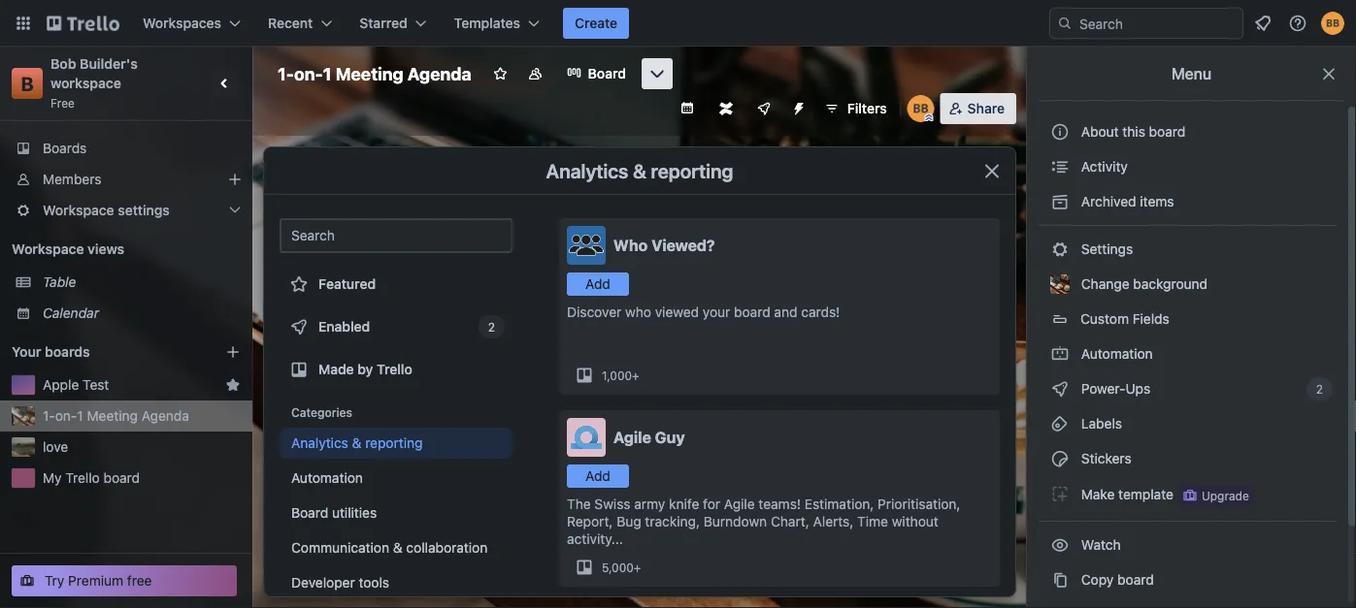 Task type: locate. For each thing, give the bounding box(es) containing it.
archived items link
[[1039, 186, 1337, 218]]

1
[[323, 63, 332, 84], [77, 408, 83, 424]]

analytics & reporting link
[[280, 428, 513, 459]]

workspace
[[43, 203, 114, 219], [12, 241, 84, 257]]

workspaces button
[[131, 8, 253, 39]]

premium
[[68, 574, 123, 590]]

5 sm image from the top
[[1051, 450, 1070, 469]]

1,000
[[602, 369, 632, 383]]

1 vertical spatial +
[[634, 561, 641, 575]]

fields
[[1133, 311, 1170, 327]]

0 horizontal spatial 2
[[488, 321, 495, 334]]

0 horizontal spatial board
[[291, 506, 328, 522]]

made
[[319, 362, 354, 378]]

menu
[[1172, 65, 1212, 83]]

2 for power-ups
[[1317, 383, 1324, 396]]

& for communication & collaboration link
[[393, 541, 403, 557]]

0 horizontal spatial &
[[352, 436, 362, 452]]

custom
[[1081, 311, 1130, 327]]

1 vertical spatial trello
[[65, 471, 100, 487]]

1 vertical spatial 1
[[77, 408, 83, 424]]

0 vertical spatial 1-on-1 meeting agenda
[[278, 63, 472, 84]]

1 horizontal spatial automation link
[[1039, 339, 1337, 370]]

0 horizontal spatial analytics
[[291, 436, 349, 452]]

6 sm image from the top
[[1051, 485, 1070, 504]]

sm image for settings
[[1051, 240, 1070, 259]]

sm image inside labels link
[[1051, 415, 1070, 434]]

+ down 'who'
[[632, 369, 640, 383]]

1 vertical spatial automation
[[291, 471, 363, 487]]

reporting down the calendar power-up image
[[651, 159, 734, 182]]

1 inside board name text box
[[323, 63, 332, 84]]

free
[[51, 96, 75, 110]]

2 add button from the top
[[567, 465, 629, 489]]

1 vertical spatial workspace
[[12, 241, 84, 257]]

sm image
[[1051, 157, 1070, 177], [1051, 192, 1070, 212], [1051, 345, 1070, 364], [1051, 380, 1070, 399], [1051, 450, 1070, 469], [1051, 485, 1070, 504]]

0 vertical spatial add button
[[567, 273, 629, 296]]

1 vertical spatial agenda
[[142, 408, 189, 424]]

developer tools link
[[280, 568, 513, 599]]

0 vertical spatial agenda
[[408, 63, 472, 84]]

knife
[[669, 497, 700, 513]]

board inside button
[[1150, 124, 1186, 140]]

&
[[633, 159, 647, 182], [352, 436, 362, 452], [393, 541, 403, 557]]

1 vertical spatial reporting
[[365, 436, 423, 452]]

agile inside the swiss army knife for agile teams! estimation, prioritisation, report, bug tracking, burndown chart, alerts, time without activity...
[[724, 497, 755, 513]]

1- down recent
[[278, 63, 294, 84]]

board left customize views image
[[588, 66, 626, 82]]

without
[[892, 514, 939, 530]]

sm image for archived items
[[1051, 192, 1070, 212]]

4 sm image from the top
[[1051, 571, 1070, 591]]

on- down apple
[[55, 408, 77, 424]]

sm image for activity
[[1051, 157, 1070, 177]]

meeting down test
[[87, 408, 138, 424]]

automation up board utilities
[[291, 471, 363, 487]]

analytics up who at the top left of the page
[[546, 159, 629, 182]]

sm image for copy board
[[1051, 571, 1070, 591]]

0 horizontal spatial automation
[[291, 471, 363, 487]]

workspace visible image
[[528, 66, 544, 82]]

+ for agile
[[634, 561, 641, 575]]

& for analytics & reporting link
[[352, 436, 362, 452]]

trello right my
[[65, 471, 100, 487]]

try premium free
[[45, 574, 152, 590]]

1 horizontal spatial on-
[[294, 63, 323, 84]]

sm image for power-ups
[[1051, 380, 1070, 399]]

1 vertical spatial meeting
[[87, 408, 138, 424]]

analytics & reporting
[[546, 159, 734, 182], [291, 436, 423, 452]]

discover who viewed your board and cards!
[[567, 304, 840, 321]]

Board name text field
[[268, 58, 481, 89]]

b link
[[12, 68, 43, 99]]

apple
[[43, 377, 79, 393]]

workspace navigation collapse icon image
[[212, 70, 239, 97]]

alerts,
[[813, 514, 854, 530]]

1 add from the top
[[586, 276, 611, 292]]

test
[[83, 377, 109, 393]]

bob builder (bobbuilder40) image
[[1322, 12, 1345, 35]]

trello right by
[[377, 362, 413, 378]]

featured
[[319, 276, 376, 292]]

this member is an admin of this board. image
[[925, 114, 934, 122]]

on- inside board name text box
[[294, 63, 323, 84]]

trello
[[377, 362, 413, 378], [65, 471, 100, 487]]

1 down apple test
[[77, 408, 83, 424]]

table
[[43, 274, 76, 290]]

1 vertical spatial add
[[586, 469, 611, 485]]

share
[[968, 101, 1005, 117]]

calendar link
[[43, 304, 241, 323]]

agenda up love link
[[142, 408, 189, 424]]

analytics & reporting down categories
[[291, 436, 423, 452]]

the swiss army knife for agile teams! estimation, prioritisation, report, bug tracking, burndown chart, alerts, time without activity...
[[567, 497, 961, 548]]

1 horizontal spatial agile
[[724, 497, 755, 513]]

workspace inside workspace settings 'popup button'
[[43, 203, 114, 219]]

meeting down starred
[[336, 63, 404, 84]]

& down categories
[[352, 436, 362, 452]]

meeting
[[336, 63, 404, 84], [87, 408, 138, 424]]

customize views image
[[648, 64, 667, 84]]

1 horizontal spatial analytics & reporting
[[546, 159, 734, 182]]

1 vertical spatial 2
[[1317, 383, 1324, 396]]

add up discover
[[586, 276, 611, 292]]

1 vertical spatial agile
[[724, 497, 755, 513]]

board right copy
[[1118, 573, 1155, 589]]

sm image for stickers
[[1051, 450, 1070, 469]]

sm image for make template
[[1051, 485, 1070, 504]]

sm image inside watch link
[[1051, 536, 1070, 556]]

communication
[[291, 541, 390, 557]]

0 vertical spatial board
[[588, 66, 626, 82]]

1 vertical spatial 1-
[[43, 408, 55, 424]]

calendar
[[43, 305, 99, 321]]

templates button
[[443, 8, 552, 39]]

love link
[[43, 438, 241, 457]]

0 vertical spatial workspace
[[43, 203, 114, 219]]

agile up burndown
[[724, 497, 755, 513]]

0 vertical spatial automation link
[[1039, 339, 1337, 370]]

b
[[21, 72, 34, 95]]

2 add from the top
[[586, 469, 611, 485]]

1 horizontal spatial 2
[[1317, 383, 1324, 396]]

activity
[[1078, 159, 1129, 175]]

0 vertical spatial automation
[[1078, 346, 1154, 362]]

sm image inside copy board link
[[1051, 571, 1070, 591]]

analytics down categories
[[291, 436, 349, 452]]

sm image for automation
[[1051, 345, 1070, 364]]

add button up discover
[[567, 273, 629, 296]]

board left the utilities
[[291, 506, 328, 522]]

1 horizontal spatial analytics
[[546, 159, 629, 182]]

workspace views
[[12, 241, 124, 257]]

love
[[43, 440, 68, 456]]

agile
[[614, 429, 652, 447], [724, 497, 755, 513]]

0 vertical spatial analytics & reporting
[[546, 159, 734, 182]]

on- down recent popup button
[[294, 63, 323, 84]]

analytics inside analytics & reporting link
[[291, 436, 349, 452]]

sm image inside activity link
[[1051, 157, 1070, 177]]

2 sm image from the top
[[1051, 415, 1070, 434]]

2
[[488, 321, 495, 334], [1317, 383, 1324, 396]]

0 vertical spatial +
[[632, 369, 640, 383]]

2 for enabled
[[488, 321, 495, 334]]

sm image
[[1051, 240, 1070, 259], [1051, 415, 1070, 434], [1051, 536, 1070, 556], [1051, 571, 1070, 591], [1051, 606, 1070, 609]]

0 horizontal spatial agile
[[614, 429, 652, 447]]

automation up power-ups
[[1078, 346, 1154, 362]]

workspace up table
[[12, 241, 84, 257]]

0 vertical spatial agile
[[614, 429, 652, 447]]

agile guy
[[614, 429, 685, 447]]

1 horizontal spatial trello
[[377, 362, 413, 378]]

0 horizontal spatial automation link
[[280, 463, 513, 494]]

who viewed?
[[614, 237, 715, 255]]

custom fields button
[[1039, 304, 1337, 335]]

sm image inside stickers link
[[1051, 450, 1070, 469]]

background
[[1134, 276, 1208, 292]]

agenda left star or unstar board image
[[408, 63, 472, 84]]

open information menu image
[[1289, 14, 1308, 33]]

tools
[[359, 575, 390, 592]]

0 vertical spatial reporting
[[651, 159, 734, 182]]

1-on-1 meeting agenda
[[278, 63, 472, 84], [43, 408, 189, 424]]

1 vertical spatial on-
[[55, 408, 77, 424]]

agile left guy
[[614, 429, 652, 447]]

developer tools
[[291, 575, 390, 592]]

add for who viewed?
[[586, 276, 611, 292]]

2 vertical spatial &
[[393, 541, 403, 557]]

4 sm image from the top
[[1051, 380, 1070, 399]]

workspace for workspace views
[[12, 241, 84, 257]]

1 add button from the top
[[567, 273, 629, 296]]

1 sm image from the top
[[1051, 240, 1070, 259]]

3 sm image from the top
[[1051, 345, 1070, 364]]

my trello board link
[[43, 469, 241, 489]]

0 vertical spatial add
[[586, 276, 611, 292]]

your boards
[[12, 344, 90, 360]]

try
[[45, 574, 64, 590]]

sm image inside archived items 'link'
[[1051, 192, 1070, 212]]

free
[[127, 574, 152, 590]]

3 sm image from the top
[[1051, 536, 1070, 556]]

workspace down members
[[43, 203, 114, 219]]

+ down bug
[[634, 561, 641, 575]]

reporting up board utilities link
[[365, 436, 423, 452]]

calendar power-up image
[[680, 100, 695, 116]]

on-
[[294, 63, 323, 84], [55, 408, 77, 424]]

templates
[[454, 15, 521, 31]]

enabled
[[319, 319, 370, 335]]

1-on-1 meeting agenda down apple test link
[[43, 408, 189, 424]]

0 vertical spatial on-
[[294, 63, 323, 84]]

sm image inside settings link
[[1051, 240, 1070, 259]]

1 horizontal spatial &
[[393, 541, 403, 557]]

0 vertical spatial 1-
[[278, 63, 294, 84]]

1 sm image from the top
[[1051, 157, 1070, 177]]

board right 'this'
[[1150, 124, 1186, 140]]

1 vertical spatial automation link
[[280, 463, 513, 494]]

activity link
[[1039, 152, 1337, 183]]

0 vertical spatial trello
[[377, 362, 413, 378]]

+
[[632, 369, 640, 383], [634, 561, 641, 575]]

agenda
[[408, 63, 472, 84], [142, 408, 189, 424]]

workspaces
[[143, 15, 221, 31]]

my
[[43, 471, 62, 487]]

1 horizontal spatial board
[[588, 66, 626, 82]]

stickers link
[[1039, 444, 1337, 475]]

copy board link
[[1039, 565, 1337, 596]]

2 sm image from the top
[[1051, 192, 1070, 212]]

1 vertical spatial add button
[[567, 465, 629, 489]]

reporting
[[651, 159, 734, 182], [365, 436, 423, 452]]

1-on-1 meeting agenda inside board name text box
[[278, 63, 472, 84]]

0 horizontal spatial 1
[[77, 408, 83, 424]]

& down board utilities link
[[393, 541, 403, 557]]

1 horizontal spatial 1
[[323, 63, 332, 84]]

items
[[1141, 194, 1175, 210]]

1 down recent popup button
[[323, 63, 332, 84]]

& up who at the top left of the page
[[633, 159, 647, 182]]

1 horizontal spatial 1-
[[278, 63, 294, 84]]

power-ups
[[1078, 381, 1155, 397]]

0 vertical spatial analytics
[[546, 159, 629, 182]]

add button
[[567, 273, 629, 296], [567, 465, 629, 489]]

analytics
[[546, 159, 629, 182], [291, 436, 349, 452]]

automation link down custom fields button
[[1039, 339, 1337, 370]]

0 vertical spatial meeting
[[336, 63, 404, 84]]

analytics & reporting up who at the top left of the page
[[546, 159, 734, 182]]

0 vertical spatial 2
[[488, 321, 495, 334]]

0 horizontal spatial analytics & reporting
[[291, 436, 423, 452]]

1 horizontal spatial agenda
[[408, 63, 472, 84]]

2 horizontal spatial &
[[633, 159, 647, 182]]

1 vertical spatial analytics
[[291, 436, 349, 452]]

0 horizontal spatial 1-on-1 meeting agenda
[[43, 408, 189, 424]]

board left and
[[734, 304, 771, 321]]

automation link down analytics & reporting link
[[280, 463, 513, 494]]

0 horizontal spatial reporting
[[365, 436, 423, 452]]

1 horizontal spatial 1-on-1 meeting agenda
[[278, 63, 472, 84]]

about
[[1082, 124, 1120, 140]]

activity...
[[567, 532, 623, 548]]

1 vertical spatial analytics & reporting
[[291, 436, 423, 452]]

1 horizontal spatial meeting
[[336, 63, 404, 84]]

+ for who
[[632, 369, 640, 383]]

add up swiss
[[586, 469, 611, 485]]

watch link
[[1039, 530, 1337, 561]]

burndown
[[704, 514, 767, 530]]

workspace
[[51, 75, 121, 91]]

0 horizontal spatial on-
[[55, 408, 77, 424]]

views
[[87, 241, 124, 257]]

settings
[[118, 203, 170, 219]]

1 vertical spatial &
[[352, 436, 362, 452]]

tracking,
[[645, 514, 700, 530]]

1-on-1 meeting agenda down starred
[[278, 63, 472, 84]]

1- up love
[[43, 408, 55, 424]]

0 horizontal spatial 1-
[[43, 408, 55, 424]]

add button up swiss
[[567, 465, 629, 489]]

labels link
[[1039, 409, 1337, 440]]

bob
[[51, 56, 76, 72]]

1 horizontal spatial reporting
[[651, 159, 734, 182]]

0 vertical spatial 1
[[323, 63, 332, 84]]

power ups image
[[756, 101, 772, 117]]

1 vertical spatial board
[[291, 506, 328, 522]]



Task type: vqa. For each thing, say whether or not it's contained in the screenshot.
Stickers link
yes



Task type: describe. For each thing, give the bounding box(es) containing it.
change background link
[[1039, 269, 1337, 300]]

sm image for labels
[[1051, 415, 1070, 434]]

agenda inside board name text box
[[408, 63, 472, 84]]

stickers
[[1078, 451, 1132, 467]]

sm image for watch
[[1051, 536, 1070, 556]]

starred
[[360, 15, 408, 31]]

about this board
[[1082, 124, 1186, 140]]

0 horizontal spatial meeting
[[87, 408, 138, 424]]

board down love link
[[103, 471, 140, 487]]

cards!
[[802, 304, 840, 321]]

workspace settings
[[43, 203, 170, 219]]

boards
[[45, 344, 90, 360]]

boards link
[[0, 133, 253, 164]]

1 horizontal spatial automation
[[1078, 346, 1154, 362]]

apple test
[[43, 377, 109, 393]]

bob builder's workspace link
[[51, 56, 141, 91]]

recent button
[[256, 8, 344, 39]]

bob builder's workspace free
[[51, 56, 141, 110]]

chart,
[[771, 514, 810, 530]]

swiss
[[595, 497, 631, 513]]

teams!
[[759, 497, 801, 513]]

Search field
[[1073, 9, 1243, 38]]

0 notifications image
[[1252, 12, 1275, 35]]

settings link
[[1039, 234, 1337, 265]]

archived items
[[1078, 194, 1175, 210]]

copy board
[[1078, 573, 1155, 589]]

boards
[[43, 140, 87, 156]]

members
[[43, 171, 101, 187]]

board for board
[[588, 66, 626, 82]]

make template
[[1078, 487, 1174, 503]]

who
[[614, 237, 648, 255]]

create
[[575, 15, 618, 31]]

star or unstar board image
[[493, 66, 509, 82]]

copy
[[1082, 573, 1114, 589]]

make
[[1082, 487, 1115, 503]]

for
[[703, 497, 721, 513]]

communication & collaboration
[[291, 541, 488, 557]]

power-
[[1082, 381, 1126, 397]]

ups
[[1126, 381, 1151, 397]]

and
[[775, 304, 798, 321]]

apple test link
[[43, 376, 218, 395]]

archived
[[1082, 194, 1137, 210]]

categories
[[291, 406, 353, 420]]

your
[[12, 344, 41, 360]]

0 vertical spatial &
[[633, 159, 647, 182]]

viewed
[[655, 304, 699, 321]]

viewed?
[[652, 237, 715, 255]]

prioritisation,
[[878, 497, 961, 513]]

made by trello
[[319, 362, 413, 378]]

estimation,
[[805, 497, 875, 513]]

0 horizontal spatial agenda
[[142, 408, 189, 424]]

confluence icon image
[[719, 102, 733, 116]]

primary element
[[0, 0, 1357, 47]]

starred icon image
[[225, 378, 241, 393]]

create button
[[563, 8, 630, 39]]

add for agile guy
[[586, 469, 611, 485]]

your boards with 4 items element
[[12, 341, 196, 364]]

automation image
[[784, 93, 811, 120]]

upgrade
[[1202, 490, 1250, 503]]

watch
[[1078, 538, 1125, 554]]

collaboration
[[406, 541, 488, 557]]

starred button
[[348, 8, 439, 39]]

analytics & reporting inside analytics & reporting link
[[291, 436, 423, 452]]

1-on-1 meeting agenda link
[[43, 407, 241, 426]]

share button
[[941, 93, 1017, 124]]

1- inside 1-on-1 meeting agenda link
[[43, 408, 55, 424]]

back to home image
[[47, 8, 119, 39]]

made by trello link
[[280, 351, 513, 389]]

featured link
[[280, 265, 513, 304]]

filters
[[848, 101, 887, 117]]

bob builder (bobbuilder40) image
[[908, 95, 935, 122]]

1,000 +
[[602, 369, 640, 383]]

search image
[[1058, 16, 1073, 31]]

bug
[[617, 514, 642, 530]]

recent
[[268, 15, 313, 31]]

0 horizontal spatial trello
[[65, 471, 100, 487]]

Search text field
[[280, 219, 513, 254]]

add button for who viewed?
[[567, 273, 629, 296]]

1 vertical spatial 1-on-1 meeting agenda
[[43, 408, 189, 424]]

my trello board
[[43, 471, 140, 487]]

1- inside board name text box
[[278, 63, 294, 84]]

add button for agile guy
[[567, 465, 629, 489]]

5,000 +
[[602, 561, 641, 575]]

board for board utilities
[[291, 506, 328, 522]]

workspace for workspace settings
[[43, 203, 114, 219]]

settings
[[1078, 241, 1134, 257]]

about this board button
[[1039, 117, 1337, 148]]

report,
[[567, 514, 613, 530]]

custom fields
[[1081, 311, 1170, 327]]

time
[[858, 514, 889, 530]]

who
[[626, 304, 652, 321]]

utilities
[[332, 506, 377, 522]]

table link
[[43, 273, 241, 292]]

developer
[[291, 575, 355, 592]]

5 sm image from the top
[[1051, 606, 1070, 609]]

discover
[[567, 304, 622, 321]]

change
[[1082, 276, 1130, 292]]

meeting inside board name text box
[[336, 63, 404, 84]]

the
[[567, 497, 591, 513]]

add board image
[[225, 345, 241, 360]]

workspace settings button
[[0, 195, 253, 226]]

5,000
[[602, 561, 634, 575]]



